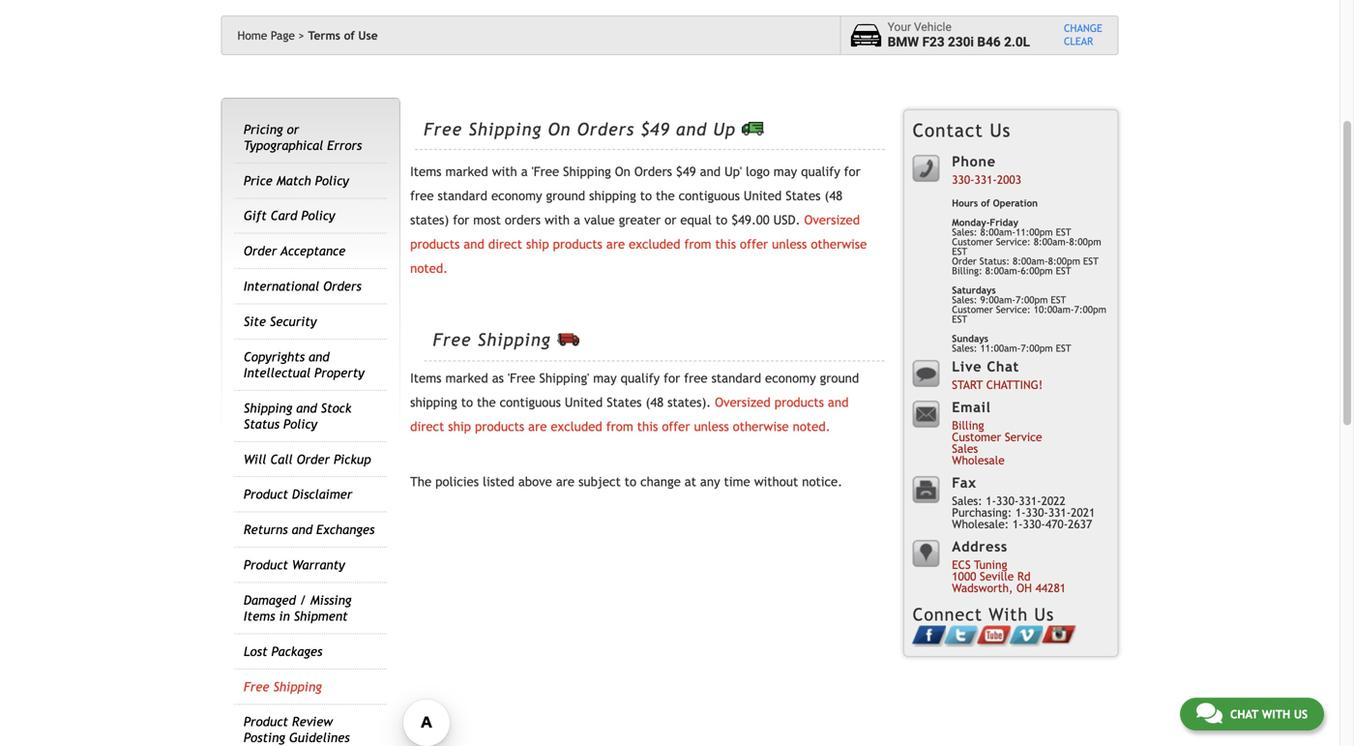 Task type: describe. For each thing, give the bounding box(es) containing it.
returns
[[244, 522, 288, 537]]

standard inside the "items marked with a 'free shipping on orders $49 and up' logo may qualify for free standard economy ground shipping to the contiguous united states (48 states) for most orders with a value greater or equal to $49.00 usd."
[[438, 188, 488, 203]]

wadsworth,
[[953, 581, 1014, 595]]

and down most
[[464, 237, 485, 252]]

product for product disclaimer
[[244, 487, 288, 502]]

price
[[244, 173, 273, 188]]

this for free shipping
[[638, 419, 658, 434]]

international
[[244, 279, 319, 294]]

0 horizontal spatial us
[[990, 119, 1012, 141]]

wholesale
[[953, 453, 1005, 467]]

orders
[[505, 213, 541, 228]]

product disclaimer
[[244, 487, 352, 502]]

items marked with a 'free shipping on orders $49 and up' logo may qualify for free standard economy ground shipping to the contiguous united states (48 states) for most orders with a value greater or equal to $49.00 usd.
[[410, 164, 861, 228]]

price match policy link
[[244, 173, 349, 188]]

ecs
[[953, 558, 971, 571]]

ground inside items marked as 'free shipping' may qualify for free standard economy ground shipping to the contiguous united states (48 states).
[[820, 371, 860, 386]]

230i
[[948, 34, 975, 50]]

shipping up "orders"
[[469, 119, 542, 139]]

match
[[277, 173, 311, 188]]

2 horizontal spatial 331-
[[1049, 505, 1071, 519]]

address ecs tuning 1000 seville rd wadsworth, oh 44281
[[953, 538, 1067, 595]]

sales: inside "fax sales: 1-330-331-2022 purchasing: 1-330-331-2021 wholesale: 1-330-470-2637"
[[953, 494, 983, 507]]

missing
[[310, 593, 352, 608]]

usd.
[[774, 213, 801, 228]]

1 vertical spatial free shipping
[[244, 679, 322, 694]]

phone
[[953, 153, 997, 169]]

contact us
[[913, 119, 1012, 141]]

7:00pm down 10:00am-
[[1021, 343, 1054, 354]]

posting
[[244, 730, 285, 745]]

and inside the "items marked with a 'free shipping on orders $49 and up' logo may qualify for free standard economy ground shipping to the contiguous united states (48 states) for most orders with a value greater or equal to $49.00 usd."
[[700, 164, 721, 179]]

at
[[685, 474, 697, 489]]

us for chat
[[1295, 707, 1308, 721]]

excluded for free shipping
[[551, 419, 603, 434]]

2003
[[998, 173, 1022, 186]]

1 vertical spatial 8:00pm
[[1049, 255, 1081, 267]]

lost packages link
[[244, 644, 323, 659]]

0 horizontal spatial for
[[453, 213, 470, 228]]

otherwise for free shipping on orders $49 and up
[[811, 237, 867, 252]]

oversized products and direct ship products are excluded from this offer unless otherwise noted. for free shipping on orders $49 and up
[[410, 213, 867, 276]]

0 vertical spatial $49
[[641, 119, 670, 139]]

pricing
[[244, 122, 283, 137]]

0 vertical spatial orders
[[577, 119, 635, 139]]

gift
[[244, 208, 267, 223]]

shipping and stock status policy
[[244, 401, 352, 431]]

or inside pricing or typographical errors
[[287, 122, 299, 137]]

vehicle
[[915, 20, 952, 34]]

states).
[[668, 395, 711, 410]]

home
[[238, 29, 267, 42]]

gift card policy
[[244, 208, 335, 223]]

errors
[[327, 138, 362, 153]]

330- up wholesale: at the bottom of page
[[997, 494, 1019, 507]]

pricing or typographical errors link
[[244, 122, 362, 153]]

this for free shipping on orders $49 and up
[[716, 237, 737, 252]]

international orders link
[[244, 279, 362, 294]]

your
[[888, 20, 912, 34]]

2637
[[1068, 517, 1093, 531]]

2 vertical spatial are
[[556, 474, 575, 489]]

1 horizontal spatial order
[[297, 452, 330, 467]]

page
[[271, 29, 295, 42]]

status:
[[980, 255, 1010, 267]]

shipping inside items marked as 'free shipping' may qualify for free standard economy ground shipping to the contiguous united states (48 states).
[[410, 395, 457, 410]]

8:00am- down 11:00pm
[[1013, 255, 1049, 267]]

economy inside the "items marked with a 'free shipping on orders $49 and up' logo may qualify for free standard economy ground shipping to the contiguous united states (48 states) for most orders with a value greater or equal to $49.00 usd."
[[492, 188, 542, 203]]

noted. for free shipping on orders $49 and up
[[410, 261, 448, 276]]

product disclaimer link
[[244, 487, 352, 502]]

products down states)
[[410, 237, 460, 252]]

are for free shipping on orders $49 and up
[[607, 237, 625, 252]]

lost
[[244, 644, 268, 659]]

and down product disclaimer
[[292, 522, 313, 537]]

0 horizontal spatial a
[[521, 164, 528, 179]]

states inside the "items marked with a 'free shipping on orders $49 and up' logo may qualify for free standard economy ground shipping to the contiguous united states (48 states) for most orders with a value greater or equal to $49.00 usd."
[[786, 188, 821, 203]]

marked for free shipping
[[446, 371, 488, 386]]

1- left 2022
[[1016, 505, 1026, 519]]

1 vertical spatial with
[[545, 213, 570, 228]]

product warranty link
[[244, 557, 345, 572]]

6:00pm
[[1021, 265, 1053, 276]]

and up notice.
[[828, 395, 849, 410]]

2 sales: from the top
[[953, 294, 978, 305]]

use
[[358, 29, 378, 42]]

oversized products and direct ship products are excluded from this offer unless otherwise noted. for free shipping
[[410, 395, 849, 434]]

may inside the "items marked with a 'free shipping on orders $49 and up' logo may qualify for free standard economy ground shipping to the contiguous united states (48 states) for most orders with a value greater or equal to $49.00 usd."
[[774, 164, 798, 179]]

customer service link
[[953, 430, 1043, 444]]

8:00am- up status:
[[981, 226, 1016, 238]]

(48 inside items marked as 'free shipping' may qualify for free standard economy ground shipping to the contiguous united states (48 states).
[[646, 395, 664, 410]]

with inside chat with us link
[[1263, 707, 1291, 721]]

equal
[[681, 213, 712, 228]]

products down value
[[553, 237, 603, 252]]

2 customer from the top
[[953, 304, 994, 315]]

united inside items marked as 'free shipping' may qualify for free standard economy ground shipping to the contiguous united states (48 states).
[[565, 395, 603, 410]]

states inside items marked as 'free shipping' may qualify for free standard economy ground shipping to the contiguous united states (48 states).
[[607, 395, 642, 410]]

fax sales: 1-330-331-2022 purchasing: 1-330-331-2021 wholesale: 1-330-470-2637
[[953, 475, 1096, 531]]

ground inside the "items marked with a 'free shipping on orders $49 and up' logo may qualify for free standard economy ground shipping to the contiguous united states (48 states) for most orders with a value greater or equal to $49.00 usd."
[[546, 188, 586, 203]]

policy for price match policy
[[315, 173, 349, 188]]

oversized for free shipping
[[715, 395, 771, 410]]

with
[[989, 604, 1029, 625]]

contact
[[913, 119, 984, 141]]

free shipping eligible image
[[557, 333, 580, 346]]

of for hours
[[982, 197, 991, 208]]

as
[[492, 371, 504, 386]]

property
[[315, 365, 365, 380]]

home page link
[[238, 29, 305, 42]]

disclaimer
[[292, 487, 352, 502]]

intellectual
[[244, 365, 311, 380]]

1 service: from the top
[[997, 236, 1031, 247]]

service
[[1005, 430, 1043, 444]]

10:00am-
[[1034, 304, 1075, 315]]

0 vertical spatial for
[[845, 164, 861, 179]]

ship for free shipping
[[448, 419, 471, 434]]

terms of use
[[308, 29, 378, 42]]

purchasing:
[[953, 505, 1013, 519]]

warranty
[[292, 557, 345, 572]]

hours
[[953, 197, 979, 208]]

billing link
[[953, 418, 985, 432]]

2 service: from the top
[[997, 304, 1031, 315]]

shipping inside shipping and stock status policy
[[244, 401, 292, 416]]

wholesale link
[[953, 453, 1005, 467]]

stock
[[321, 401, 352, 416]]

330-331-2003 link
[[953, 173, 1022, 186]]

chatting!
[[987, 378, 1043, 391]]

billing
[[953, 418, 985, 432]]

change
[[1064, 22, 1103, 34]]

to inside items marked as 'free shipping' may qualify for free standard economy ground shipping to the contiguous united states (48 states).
[[461, 395, 473, 410]]

free inside items marked as 'free shipping' may qualify for free standard economy ground shipping to the contiguous united states (48 states).
[[684, 371, 708, 386]]

marked for free shipping on orders $49 and up
[[446, 164, 488, 179]]

1- right wholesale: at the bottom of page
[[1013, 517, 1023, 531]]

will call order pickup
[[244, 452, 371, 467]]

free shipping link
[[244, 679, 322, 694]]

0 horizontal spatial order
[[244, 244, 277, 259]]

terms
[[308, 29, 341, 42]]

sales link
[[953, 442, 979, 455]]

damaged
[[244, 593, 296, 608]]

1- up wholesale: at the bottom of page
[[986, 494, 997, 507]]

the inside items marked as 'free shipping' may qualify for free standard economy ground shipping to the contiguous united states (48 states).
[[477, 395, 496, 410]]

orders inside the "items marked with a 'free shipping on orders $49 and up' logo may qualify for free standard economy ground shipping to the contiguous united states (48 states) for most orders with a value greater or equal to $49.00 usd."
[[635, 164, 673, 179]]

for inside items marked as 'free shipping' may qualify for free standard economy ground shipping to the contiguous united states (48 states).
[[664, 371, 681, 386]]

0 horizontal spatial with
[[492, 164, 518, 179]]

to left change
[[625, 474, 637, 489]]

will call order pickup link
[[244, 452, 371, 467]]

1 horizontal spatial a
[[574, 213, 581, 228]]

damaged / missing items in shipment
[[244, 593, 352, 624]]

8:00am- up 6:00pm
[[1034, 236, 1070, 247]]

shipping up as
[[478, 330, 551, 350]]

guidelines
[[289, 730, 350, 745]]

clear link
[[1064, 35, 1103, 48]]

sales
[[953, 442, 979, 455]]

card
[[271, 208, 297, 223]]

greater
[[619, 213, 661, 228]]

direct for free shipping
[[410, 419, 445, 434]]

to up greater at the top of page
[[640, 188, 652, 203]]

1 customer from the top
[[953, 236, 994, 247]]

product review posting guidelines link
[[244, 714, 350, 745]]

1 vertical spatial chat
[[1231, 707, 1259, 721]]

excluded for free shipping on orders $49 and up
[[629, 237, 681, 252]]



Task type: locate. For each thing, give the bounding box(es) containing it.
policy right card
[[301, 208, 335, 223]]

from down 'equal'
[[685, 237, 712, 252]]

noted. for free shipping
[[793, 419, 831, 434]]

1 horizontal spatial states
[[786, 188, 821, 203]]

offer for free shipping on orders $49 and up
[[740, 237, 769, 252]]

unless for free shipping on orders $49 and up
[[772, 237, 807, 252]]

the inside the "items marked with a 'free shipping on orders $49 and up' logo may qualify for free standard economy ground shipping to the contiguous united states (48 states) for most orders with a value greater or equal to $49.00 usd."
[[656, 188, 675, 203]]

1 vertical spatial oversized
[[715, 395, 771, 410]]

0 vertical spatial contiguous
[[679, 188, 740, 203]]

0 horizontal spatial excluded
[[551, 419, 603, 434]]

unless down usd.
[[772, 237, 807, 252]]

3 sales: from the top
[[953, 343, 978, 354]]

marked inside items marked as 'free shipping' may qualify for free standard economy ground shipping to the contiguous united states (48 states).
[[446, 371, 488, 386]]

1 horizontal spatial noted.
[[793, 419, 831, 434]]

from for free shipping on orders $49 and up
[[685, 237, 712, 252]]

b46
[[978, 34, 1001, 50]]

3 product from the top
[[244, 714, 288, 729]]

1 vertical spatial states
[[607, 395, 642, 410]]

$49 inside the "items marked with a 'free shipping on orders $49 and up' logo may qualify for free standard economy ground shipping to the contiguous united states (48 states) for most orders with a value greater or equal to $49.00 usd."
[[676, 164, 696, 179]]

product up returns at left bottom
[[244, 487, 288, 502]]

1 vertical spatial direct
[[410, 419, 445, 434]]

ship down "orders"
[[526, 237, 549, 252]]

up'
[[725, 164, 742, 179]]

items inside damaged / missing items in shipment
[[244, 609, 275, 624]]

excluded down shipping' in the left of the page
[[551, 419, 603, 434]]

exchanges
[[316, 522, 375, 537]]

rd
[[1018, 569, 1031, 583]]

shipping and stock status policy link
[[244, 401, 352, 431]]

0 vertical spatial us
[[990, 119, 1012, 141]]

operation
[[994, 197, 1038, 208]]

order acceptance
[[244, 244, 346, 259]]

any
[[701, 474, 721, 489]]

value
[[585, 213, 615, 228]]

may right logo
[[774, 164, 798, 179]]

policy
[[315, 173, 349, 188], [301, 208, 335, 223], [283, 416, 317, 431]]

2 marked from the top
[[446, 371, 488, 386]]

0 vertical spatial free
[[424, 119, 463, 139]]

customer
[[953, 236, 994, 247], [953, 304, 994, 315], [953, 430, 1002, 444]]

1 horizontal spatial shipping
[[589, 188, 637, 203]]

returns and exchanges
[[244, 522, 375, 537]]

will
[[244, 452, 267, 467]]

8:00am- up 9:00am-
[[986, 265, 1021, 276]]

us for connect
[[1035, 604, 1055, 625]]

seville
[[980, 569, 1014, 583]]

states
[[786, 188, 821, 203], [607, 395, 642, 410]]

2 vertical spatial customer
[[953, 430, 1002, 444]]

the up greater at the top of page
[[656, 188, 675, 203]]

f23
[[923, 34, 945, 50]]

offer down states). at bottom
[[662, 419, 690, 434]]

items for free shipping on orders $49 and up
[[410, 164, 442, 179]]

1 horizontal spatial free shipping
[[433, 330, 557, 350]]

1 horizontal spatial 331-
[[1019, 494, 1042, 507]]

ship up the policies
[[448, 419, 471, 434]]

chat right comments icon in the bottom of the page
[[1231, 707, 1259, 721]]

order right call
[[297, 452, 330, 467]]

1 vertical spatial economy
[[766, 371, 816, 386]]

0 vertical spatial noted.
[[410, 261, 448, 276]]

1 vertical spatial items
[[410, 371, 442, 386]]

11:00am-
[[981, 343, 1021, 354]]

0 vertical spatial unless
[[772, 237, 807, 252]]

$49
[[641, 119, 670, 139], [676, 164, 696, 179]]

contiguous
[[679, 188, 740, 203], [500, 395, 561, 410]]

us right comments icon in the bottom of the page
[[1295, 707, 1308, 721]]

1 vertical spatial qualify
[[621, 371, 660, 386]]

free shipping
[[433, 330, 557, 350], [244, 679, 322, 694]]

shipping up status on the bottom left of the page
[[244, 401, 292, 416]]

1 product from the top
[[244, 487, 288, 502]]

items left as
[[410, 371, 442, 386]]

order inside hours of operation monday-friday sales: 8:00am-11:00pm est customer service: 8:00am-8:00pm est order status: 8:00am-8:00pm est billing: 8:00am-6:00pm est saturdays sales: 9:00am-7:00pm est customer service: 10:00am-7:00pm est sundays sales: 11:00am-7:00pm est
[[953, 255, 977, 267]]

9:00am-
[[981, 294, 1016, 305]]

0 vertical spatial are
[[607, 237, 625, 252]]

7:00pm right 9:00am-
[[1075, 304, 1107, 315]]

to
[[640, 188, 652, 203], [716, 213, 728, 228], [461, 395, 473, 410], [625, 474, 637, 489]]

policy for gift card policy
[[301, 208, 335, 223]]

0 horizontal spatial on
[[548, 119, 571, 139]]

this down $49.00
[[716, 237, 737, 252]]

oversized right states). at bottom
[[715, 395, 771, 410]]

saturdays
[[953, 284, 996, 296]]

0 horizontal spatial may
[[593, 371, 617, 386]]

product warranty
[[244, 557, 345, 572]]

are
[[607, 237, 625, 252], [529, 419, 547, 434], [556, 474, 575, 489]]

2 horizontal spatial order
[[953, 255, 977, 267]]

a up "orders"
[[521, 164, 528, 179]]

of
[[344, 29, 355, 42], [982, 197, 991, 208]]

0 vertical spatial this
[[716, 237, 737, 252]]

0 vertical spatial economy
[[492, 188, 542, 203]]

pickup
[[334, 452, 371, 467]]

1 horizontal spatial are
[[556, 474, 575, 489]]

for left most
[[453, 213, 470, 228]]

products down as
[[475, 419, 525, 434]]

billing:
[[953, 265, 983, 276]]

0 vertical spatial excluded
[[629, 237, 681, 252]]

items inside items marked as 'free shipping' may qualify for free standard economy ground shipping to the contiguous united states (48 states).
[[410, 371, 442, 386]]

united down logo
[[744, 188, 782, 203]]

free shipping image
[[742, 122, 765, 136]]

copyrights and intellectual property link
[[244, 349, 365, 380]]

1 horizontal spatial on
[[615, 164, 631, 179]]

chat down 11:00am-
[[987, 359, 1020, 374]]

a
[[521, 164, 528, 179], [574, 213, 581, 228]]

noted. up notice.
[[793, 419, 831, 434]]

product for product warranty
[[244, 557, 288, 572]]

logo
[[746, 164, 770, 179]]

oversized
[[805, 213, 860, 228], [715, 395, 771, 410]]

product for product review posting guidelines
[[244, 714, 288, 729]]

0 vertical spatial marked
[[446, 164, 488, 179]]

0 vertical spatial may
[[774, 164, 798, 179]]

of inside hours of operation monday-friday sales: 8:00am-11:00pm est customer service: 8:00am-8:00pm est order status: 8:00am-8:00pm est billing: 8:00am-6:00pm est saturdays sales: 9:00am-7:00pm est customer service: 10:00am-7:00pm est sundays sales: 11:00am-7:00pm est
[[982, 197, 991, 208]]

free for items marked as 'free shipping' may qualify for free standard economy ground shipping to the contiguous united states (48 states).
[[433, 330, 472, 350]]

policy up will call order pickup
[[283, 416, 317, 431]]

0 vertical spatial service:
[[997, 236, 1031, 247]]

330- left 2637
[[1026, 505, 1049, 519]]

1 horizontal spatial offer
[[740, 237, 769, 252]]

shipping inside the "items marked with a 'free shipping on orders $49 and up' logo may qualify for free standard economy ground shipping to the contiguous united states (48 states) for most orders with a value greater or equal to $49.00 usd."
[[563, 164, 611, 179]]

shipping down free shipping on orders $49 and up
[[563, 164, 611, 179]]

1 vertical spatial product
[[244, 557, 288, 572]]

us down 44281
[[1035, 604, 1055, 625]]

2022
[[1042, 494, 1066, 507]]

product up posting
[[244, 714, 288, 729]]

1 vertical spatial service:
[[997, 304, 1031, 315]]

united inside the "items marked with a 'free shipping on orders $49 and up' logo may qualify for free standard economy ground shipping to the contiguous united states (48 states) for most orders with a value greater or equal to $49.00 usd."
[[744, 188, 782, 203]]

2 vertical spatial us
[[1295, 707, 1308, 721]]

of for terms
[[344, 29, 355, 42]]

items inside the "items marked with a 'free shipping on orders $49 and up' logo may qualify for free standard economy ground shipping to the contiguous united states (48 states) for most orders with a value greater or equal to $49.00 usd."
[[410, 164, 442, 179]]

0 vertical spatial customer
[[953, 236, 994, 247]]

1 vertical spatial otherwise
[[733, 419, 789, 434]]

returns and exchanges link
[[244, 522, 375, 537]]

0 horizontal spatial otherwise
[[733, 419, 789, 434]]

free shipping on orders $49 and up
[[424, 119, 742, 139]]

2 vertical spatial product
[[244, 714, 288, 729]]

products
[[410, 237, 460, 252], [553, 237, 603, 252], [775, 395, 824, 410], [475, 419, 525, 434]]

1 vertical spatial 'free
[[508, 371, 536, 386]]

typographical
[[244, 138, 324, 153]]

standard inside items marked as 'free shipping' may qualify for free standard economy ground shipping to the contiguous united states (48 states).
[[712, 371, 762, 386]]

offer for free shipping
[[662, 419, 690, 434]]

11:00pm
[[1016, 226, 1054, 238]]

1 vertical spatial free
[[433, 330, 472, 350]]

0 vertical spatial with
[[492, 164, 518, 179]]

1 horizontal spatial chat
[[1231, 707, 1259, 721]]

to up the policies
[[461, 395, 473, 410]]

and inside shipping and stock status policy
[[296, 401, 317, 416]]

direct down "orders"
[[489, 237, 523, 252]]

shipping
[[589, 188, 637, 203], [410, 395, 457, 410]]

hours of operation monday-friday sales: 8:00am-11:00pm est customer service: 8:00am-8:00pm est order status: 8:00am-8:00pm est billing: 8:00am-6:00pm est saturdays sales: 9:00am-7:00pm est customer service: 10:00am-7:00pm est sundays sales: 11:00am-7:00pm est
[[953, 197, 1107, 354]]

qualify
[[801, 164, 841, 179], [621, 371, 660, 386]]

7:00pm down 6:00pm
[[1016, 294, 1048, 305]]

product down returns at left bottom
[[244, 557, 288, 572]]

policy inside shipping and stock status policy
[[283, 416, 317, 431]]

orders down acceptance
[[323, 279, 362, 294]]

notice.
[[802, 474, 843, 489]]

qualify inside items marked as 'free shipping' may qualify for free standard economy ground shipping to the contiguous united states (48 states).
[[621, 371, 660, 386]]

or inside the "items marked with a 'free shipping on orders $49 and up' logo may qualify for free standard economy ground shipping to the contiguous united states (48 states) for most orders with a value greater or equal to $49.00 usd."
[[665, 213, 677, 228]]

up
[[714, 119, 736, 139]]

above
[[519, 474, 552, 489]]

1 horizontal spatial excluded
[[629, 237, 681, 252]]

0 vertical spatial offer
[[740, 237, 769, 252]]

with up most
[[492, 164, 518, 179]]

copyrights
[[244, 349, 305, 364]]

330- down phone at right
[[953, 173, 975, 186]]

2 oversized products and direct ship products are excluded from this offer unless otherwise noted. from the top
[[410, 395, 849, 434]]

from down items marked as 'free shipping' may qualify for free standard economy ground shipping to the contiguous united states (48 states).
[[607, 419, 634, 434]]

1 vertical spatial this
[[638, 419, 658, 434]]

service: down friday
[[997, 236, 1031, 247]]

us up phone at right
[[990, 119, 1012, 141]]

unless for free shipping
[[694, 419, 729, 434]]

product inside product review posting guidelines
[[244, 714, 288, 729]]

1 vertical spatial united
[[565, 395, 603, 410]]

free
[[410, 188, 434, 203], [684, 371, 708, 386]]

chat inside live chat start chatting!
[[987, 359, 1020, 374]]

0 vertical spatial free
[[410, 188, 434, 203]]

home page
[[238, 29, 295, 42]]

connect with us
[[913, 604, 1055, 625]]

oh
[[1017, 581, 1033, 595]]

1 horizontal spatial ground
[[820, 371, 860, 386]]

2 vertical spatial orders
[[323, 279, 362, 294]]

1 vertical spatial free
[[684, 371, 708, 386]]

items marked as 'free shipping' may qualify for free standard economy ground shipping to the contiguous united states (48 states).
[[410, 371, 860, 410]]

$49 left up
[[641, 119, 670, 139]]

your vehicle bmw f23 230i b46 2.0l
[[888, 20, 1031, 50]]

states up usd.
[[786, 188, 821, 203]]

1 vertical spatial us
[[1035, 604, 1055, 625]]

are for free shipping
[[529, 419, 547, 434]]

products up notice.
[[775, 395, 824, 410]]

packages
[[271, 644, 323, 659]]

noted. down states)
[[410, 261, 448, 276]]

listed
[[483, 474, 515, 489]]

1 vertical spatial are
[[529, 419, 547, 434]]

shipping inside the "items marked with a 'free shipping on orders $49 and up' logo may qualify for free standard economy ground shipping to the contiguous united states (48 states) for most orders with a value greater or equal to $49.00 usd."
[[589, 188, 637, 203]]

1 sales: from the top
[[953, 226, 978, 238]]

pricing or typographical errors
[[244, 122, 362, 153]]

orders up the "items marked with a 'free shipping on orders $49 and up' logo may qualify for free standard economy ground shipping to the contiguous united states (48 states) for most orders with a value greater or equal to $49.00 usd."
[[577, 119, 635, 139]]

most
[[474, 213, 501, 228]]

review
[[292, 714, 333, 729]]

0 vertical spatial direct
[[489, 237, 523, 252]]

sales: down hours
[[953, 226, 978, 238]]

0 horizontal spatial from
[[607, 419, 634, 434]]

states)
[[410, 213, 449, 228]]

1 horizontal spatial direct
[[489, 237, 523, 252]]

1 marked from the top
[[446, 164, 488, 179]]

0 vertical spatial qualify
[[801, 164, 841, 179]]

for right logo
[[845, 164, 861, 179]]

1 horizontal spatial $49
[[676, 164, 696, 179]]

1 horizontal spatial qualify
[[801, 164, 841, 179]]

0 vertical spatial product
[[244, 487, 288, 502]]

with right "orders"
[[545, 213, 570, 228]]

4 sales: from the top
[[953, 494, 983, 507]]

1 vertical spatial orders
[[635, 164, 673, 179]]

items up states)
[[410, 164, 442, 179]]

330-
[[953, 173, 975, 186], [997, 494, 1019, 507], [1026, 505, 1049, 519], [1023, 517, 1046, 531]]

470-
[[1046, 517, 1069, 531]]

8:00pm down 11:00pm
[[1049, 255, 1081, 267]]

chat
[[987, 359, 1020, 374], [1231, 707, 1259, 721]]

0 horizontal spatial this
[[638, 419, 658, 434]]

live
[[953, 359, 983, 374]]

free shipping up as
[[433, 330, 557, 350]]

for
[[845, 164, 861, 179], [453, 213, 470, 228], [664, 371, 681, 386]]

of left use
[[344, 29, 355, 42]]

'free inside items marked as 'free shipping' may qualify for free standard economy ground shipping to the contiguous united states (48 states).
[[508, 371, 536, 386]]

united
[[744, 188, 782, 203], [565, 395, 603, 410]]

time
[[724, 474, 751, 489]]

$49 left up'
[[676, 164, 696, 179]]

customer inside "email billing customer service sales wholesale"
[[953, 430, 1002, 444]]

0 horizontal spatial united
[[565, 395, 603, 410]]

2 vertical spatial free
[[244, 679, 270, 694]]

are right the above
[[556, 474, 575, 489]]

with right comments icon in the bottom of the page
[[1263, 707, 1291, 721]]

shipping down the packages on the left bottom of the page
[[273, 679, 322, 694]]

$49.00
[[732, 213, 770, 228]]

connect
[[913, 604, 983, 625]]

shipping up value
[[589, 188, 637, 203]]

orders up greater at the top of page
[[635, 164, 673, 179]]

marked up most
[[446, 164, 488, 179]]

price match policy
[[244, 173, 349, 188]]

and left stock
[[296, 401, 317, 416]]

and inside copyrights and intellectual property
[[309, 349, 330, 364]]

from
[[685, 237, 712, 252], [607, 419, 634, 434]]

1 vertical spatial marked
[[446, 371, 488, 386]]

0 vertical spatial otherwise
[[811, 237, 867, 252]]

0 vertical spatial states
[[786, 188, 821, 203]]

on inside the "items marked with a 'free shipping on orders $49 and up' logo may qualify for free standard economy ground shipping to the contiguous united states (48 states) for most orders with a value greater or equal to $49.00 usd."
[[615, 164, 631, 179]]

service:
[[997, 236, 1031, 247], [997, 304, 1031, 315]]

0 vertical spatial 8:00pm
[[1070, 236, 1102, 247]]

free for items marked with a 'free shipping on orders $49 and up' logo may qualify for free standard economy ground shipping to the contiguous united states (48 states) for most orders with a value greater or equal to $49.00 usd.
[[424, 119, 463, 139]]

site security
[[244, 314, 317, 329]]

1 oversized products and direct ship products are excluded from this offer unless otherwise noted. from the top
[[410, 213, 867, 276]]

acceptance
[[281, 244, 346, 259]]

0 vertical spatial ship
[[526, 237, 549, 252]]

330- down 2022
[[1023, 517, 1046, 531]]

of right hours
[[982, 197, 991, 208]]

qualify inside the "items marked with a 'free shipping on orders $49 and up' logo may qualify for free standard economy ground shipping to the contiguous united states (48 states) for most orders with a value greater or equal to $49.00 usd."
[[801, 164, 841, 179]]

free up states)
[[410, 188, 434, 203]]

0 horizontal spatial contiguous
[[500, 395, 561, 410]]

order
[[244, 244, 277, 259], [953, 255, 977, 267], [297, 452, 330, 467]]

or left 'equal'
[[665, 213, 677, 228]]

otherwise for free shipping
[[733, 419, 789, 434]]

2 vertical spatial policy
[[283, 416, 317, 431]]

contiguous inside items marked as 'free shipping' may qualify for free standard economy ground shipping to the contiguous united states (48 states).
[[500, 395, 561, 410]]

the
[[656, 188, 675, 203], [477, 395, 496, 410]]

0 vertical spatial 'free
[[532, 164, 560, 179]]

direct up the
[[410, 419, 445, 434]]

2.0l
[[1005, 34, 1031, 50]]

0 vertical spatial united
[[744, 188, 782, 203]]

call
[[270, 452, 293, 467]]

0 vertical spatial oversized
[[805, 213, 860, 228]]

0 vertical spatial from
[[685, 237, 712, 252]]

0 horizontal spatial chat
[[987, 359, 1020, 374]]

chat with us
[[1231, 707, 1308, 721]]

1 vertical spatial noted.
[[793, 419, 831, 434]]

marked inside the "items marked with a 'free shipping on orders $49 and up' logo may qualify for free standard economy ground shipping to the contiguous united states (48 states) for most orders with a value greater or equal to $49.00 usd."
[[446, 164, 488, 179]]

8:00pm right 11:00pm
[[1070, 236, 1102, 247]]

1 vertical spatial $49
[[676, 164, 696, 179]]

comments image
[[1197, 702, 1223, 725]]

the policies listed above are subject to change at any time without notice.
[[410, 474, 843, 489]]

ship for free shipping on orders $49 and up
[[526, 237, 549, 252]]

free
[[424, 119, 463, 139], [433, 330, 472, 350], [244, 679, 270, 694]]

2 vertical spatial with
[[1263, 707, 1291, 721]]

start
[[953, 378, 983, 391]]

may inside items marked as 'free shipping' may qualify for free standard economy ground shipping to the contiguous united states (48 states).
[[593, 371, 617, 386]]

0 horizontal spatial shipping
[[410, 395, 457, 410]]

may right shipping' in the left of the page
[[593, 371, 617, 386]]

0 horizontal spatial 331-
[[975, 173, 998, 186]]

1 vertical spatial policy
[[301, 208, 335, 223]]

change link
[[1064, 22, 1103, 35]]

1 horizontal spatial standard
[[712, 371, 762, 386]]

0 horizontal spatial unless
[[694, 419, 729, 434]]

change clear
[[1064, 22, 1103, 47]]

economy inside items marked as 'free shipping' may qualify for free standard economy ground shipping to the contiguous united states (48 states).
[[766, 371, 816, 386]]

331-
[[975, 173, 998, 186], [1019, 494, 1042, 507], [1049, 505, 1071, 519]]

or up typographical
[[287, 122, 299, 137]]

from for free shipping
[[607, 419, 634, 434]]

security
[[270, 314, 317, 329]]

states left states). at bottom
[[607, 395, 642, 410]]

free inside the "items marked with a 'free shipping on orders $49 and up' logo may qualify for free standard economy ground shipping to the contiguous united states (48 states) for most orders with a value greater or equal to $49.00 usd."
[[410, 188, 434, 203]]

oversized for free shipping on orders $49 and up
[[805, 213, 860, 228]]

'free right as
[[508, 371, 536, 386]]

marked left as
[[446, 371, 488, 386]]

0 horizontal spatial of
[[344, 29, 355, 42]]

1 vertical spatial a
[[574, 213, 581, 228]]

sales: up live
[[953, 343, 978, 354]]

wholesale:
[[953, 517, 1010, 531]]

direct for free shipping on orders $49 and up
[[489, 237, 523, 252]]

items down damaged
[[244, 609, 275, 624]]

unless down states). at bottom
[[694, 419, 729, 434]]

331- inside phone 330-331-2003
[[975, 173, 998, 186]]

0 horizontal spatial free shipping
[[244, 679, 322, 694]]

contiguous down as
[[500, 395, 561, 410]]

1 vertical spatial unless
[[694, 419, 729, 434]]

0 vertical spatial (48
[[825, 188, 843, 203]]

to right 'equal'
[[716, 213, 728, 228]]

0 horizontal spatial ground
[[546, 188, 586, 203]]

1 vertical spatial oversized products and direct ship products are excluded from this offer unless otherwise noted.
[[410, 395, 849, 434]]

2 horizontal spatial with
[[1263, 707, 1291, 721]]

are down value
[[607, 237, 625, 252]]

0 vertical spatial free shipping
[[433, 330, 557, 350]]

items for free shipping
[[410, 371, 442, 386]]

united down shipping' in the left of the page
[[565, 395, 603, 410]]

free up states). at bottom
[[684, 371, 708, 386]]

order left status:
[[953, 255, 977, 267]]

'free up "orders"
[[532, 164, 560, 179]]

sales: down fax in the right of the page
[[953, 494, 983, 507]]

1 horizontal spatial this
[[716, 237, 737, 252]]

(48 inside the "items marked with a 'free shipping on orders $49 and up' logo may qualify for free standard economy ground shipping to the contiguous united states (48 states) for most orders with a value greater or equal to $49.00 usd."
[[825, 188, 843, 203]]

0 vertical spatial of
[[344, 29, 355, 42]]

chat with us link
[[1181, 698, 1325, 731]]

44281
[[1036, 581, 1067, 595]]

the down as
[[477, 395, 496, 410]]

'free inside the "items marked with a 'free shipping on orders $49 and up' logo may qualify for free standard economy ground shipping to the contiguous united states (48 states) for most orders with a value greater or equal to $49.00 usd."
[[532, 164, 560, 179]]

sales:
[[953, 226, 978, 238], [953, 294, 978, 305], [953, 343, 978, 354], [953, 494, 983, 507]]

contiguous inside the "items marked with a 'free shipping on orders $49 and up' logo may qualify for free standard economy ground shipping to the contiguous united states (48 states) for most orders with a value greater or equal to $49.00 usd."
[[679, 188, 740, 203]]

3 customer from the top
[[953, 430, 1002, 444]]

this down items marked as 'free shipping' may qualify for free standard economy ground shipping to the contiguous united states (48 states).
[[638, 419, 658, 434]]

policy down errors
[[315, 173, 349, 188]]

330- inside phone 330-331-2003
[[953, 173, 975, 186]]

0 vertical spatial oversized products and direct ship products are excluded from this offer unless otherwise noted.
[[410, 213, 867, 276]]

orders
[[577, 119, 635, 139], [635, 164, 673, 179], [323, 279, 362, 294]]

oversized right usd.
[[805, 213, 860, 228]]

order down gift
[[244, 244, 277, 259]]

and left up
[[676, 119, 707, 139]]

1 vertical spatial or
[[665, 213, 677, 228]]

1 vertical spatial on
[[615, 164, 631, 179]]

2 product from the top
[[244, 557, 288, 572]]



Task type: vqa. For each thing, say whether or not it's contained in the screenshot.
the left "On"
yes



